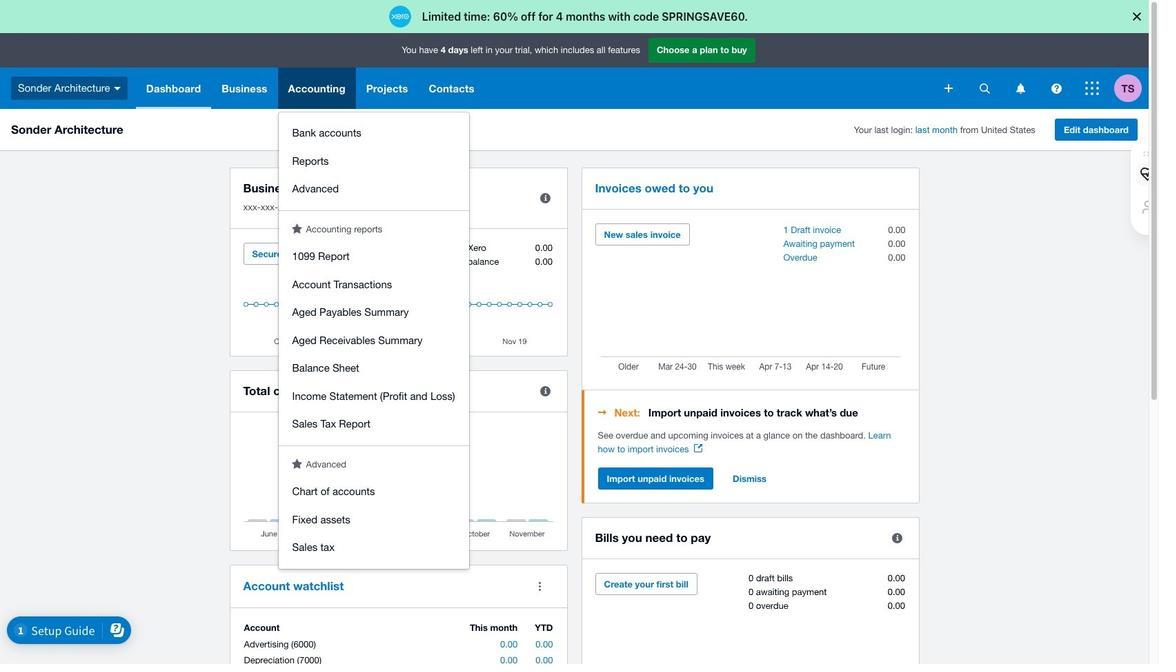 Task type: vqa. For each thing, say whether or not it's contained in the screenshot.
TAX
no



Task type: describe. For each thing, give the bounding box(es) containing it.
reports group
[[279, 236, 469, 446]]

empty state bank feed widget with a tooltip explaining the feature. includes a 'securely connect a bank account' button and a data-less flat line graph marking four weekly dates, indicating future account balance tracking. image
[[243, 243, 554, 346]]

0 horizontal spatial svg image
[[1052, 83, 1062, 94]]

favourites image
[[292, 459, 302, 469]]



Task type: locate. For each thing, give the bounding box(es) containing it.
opens in a new tab image
[[695, 445, 703, 453]]

svg image
[[980, 83, 990, 94], [1017, 83, 1026, 94], [945, 84, 953, 93], [114, 87, 121, 90]]

favourites image
[[292, 223, 302, 234]]

group
[[279, 113, 469, 210]]

banner
[[0, 33, 1150, 569]]

heading
[[598, 405, 906, 421]]

svg image
[[1086, 81, 1100, 95], [1052, 83, 1062, 94]]

accounts watchlist options image
[[526, 573, 554, 601]]

panel body document
[[598, 429, 906, 457], [598, 429, 906, 457]]

advanced group
[[279, 472, 469, 569]]

list box
[[279, 113, 469, 569]]

empty state of the bills widget with a 'create your first bill' button and an unpopulated column graph. image
[[595, 574, 906, 665]]

dialog
[[0, 0, 1160, 33]]

1 horizontal spatial svg image
[[1086, 81, 1100, 95]]

empty state widget for the total cash in and out feature, displaying a column graph summarising bank transaction data as total money in versus total money out across all connected bank accounts, enabling a visual comparison of the two amounts. image
[[243, 427, 554, 541]]



